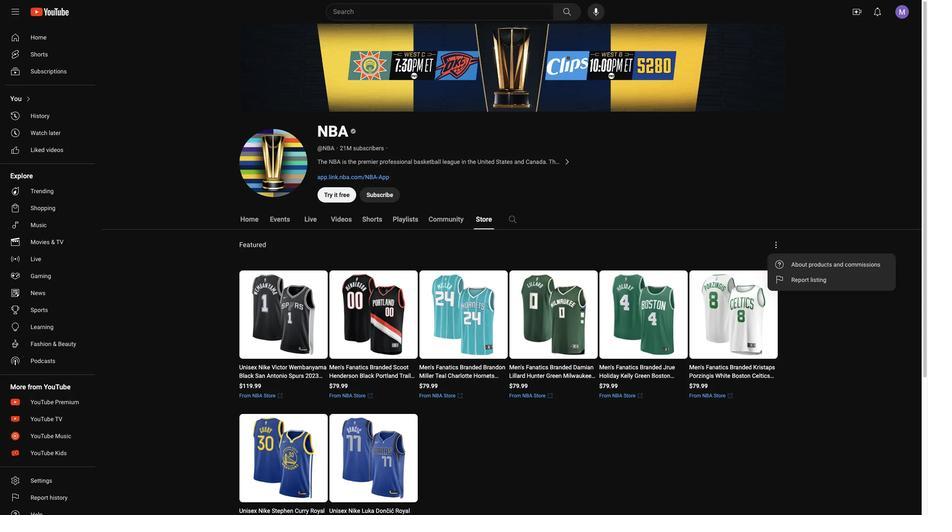 Task type: describe. For each thing, give the bounding box(es) containing it.
history
[[31, 113, 49, 119]]

- for men's fanatics branded damian lillard hunter green milwaukee bucks fast break player jersey - icon edition
[[593, 381, 595, 388]]

kristaps
[[753, 364, 775, 371]]

- for men's fanatics branded jrue holiday kelly green boston celtics fast break player jersey - icon edition size: small
[[685, 381, 687, 388]]

subscribers
[[353, 145, 384, 152]]

tab list inside nba main content
[[239, 209, 583, 230]]

playlists
[[393, 215, 419, 223]]

men's for men's fanatics branded jrue holiday kelly green boston celtics fast break player jersey - icon edition size: small
[[599, 364, 615, 371]]

home inside tab list
[[240, 215, 259, 223]]

men's for men's fanatics branded kristaps porzingis white boston celtics fast break player jersey - association edition size: small
[[689, 364, 705, 371]]

jrue
[[663, 364, 675, 371]]

movies
[[31, 239, 50, 245]]

and
[[834, 261, 843, 268]]

0 horizontal spatial live
[[31, 256, 41, 262]]

small inside the men's fanatics branded jrue holiday kelly green boston celtics fast break player jersey - icon edition size: small
[[646, 389, 661, 396]]

break for kelly
[[632, 381, 647, 388]]

products
[[809, 261, 832, 268]]

fashion & beauty
[[31, 341, 76, 347]]

milwaukee
[[563, 372, 592, 379]]

fast for kelly
[[619, 381, 630, 388]]

edition for bucks
[[522, 389, 540, 396]]

lillard
[[509, 372, 525, 379]]

luka
[[362, 507, 374, 514]]

dončić
[[376, 507, 394, 514]]

player for milwaukee
[[556, 381, 573, 388]]

list box containing about products and commissions
[[768, 254, 896, 291]]

icon for men's fanatics branded damian lillard hunter green milwaukee bucks fast break player jersey - icon edition
[[509, 389, 521, 396]]

subscriptions
[[31, 68, 67, 75]]

events
[[270, 215, 290, 223]]

history
[[50, 494, 68, 501]]

movies & tv
[[31, 239, 64, 245]]

Search text field
[[333, 6, 552, 17]]

celtics inside the men's fanatics branded jrue holiday kelly green boston celtics fast break player jersey - icon edition size: small
[[599, 381, 617, 388]]

learning
[[31, 324, 54, 330]]

youtube kids
[[31, 450, 67, 456]]

4 from nba store from the left
[[509, 393, 546, 399]]

more
[[10, 383, 26, 391]]

youtube for premium
[[31, 399, 54, 406]]

branded for boston
[[640, 364, 662, 371]]

fast for hunter
[[527, 381, 538, 388]]

app.link.nba.com/nba-
[[317, 174, 379, 180]]

youtube up youtube premium
[[44, 383, 71, 391]]

bucks
[[509, 381, 526, 388]]

gaming
[[31, 273, 51, 279]]

nike for luka
[[349, 507, 360, 514]]

videos
[[331, 215, 352, 223]]

settings
[[31, 477, 52, 484]]

watch later
[[31, 130, 61, 136]]

2 from nba store from the left
[[329, 393, 366, 399]]

men's fanatics branded kristaps porzingis white boston celtics fast break player jersey - association edition size: small
[[689, 364, 775, 396]]

$119.99
[[239, 383, 261, 389]]

unisex nike luka dončić royal link
[[329, 414, 418, 515]]

about products and commissions option
[[768, 257, 896, 272]]

from
[[28, 383, 42, 391]]

podcasts
[[31, 358, 55, 364]]

app
[[379, 174, 389, 180]]

Subscribe text field
[[367, 191, 393, 198]]

player inside men's fanatics branded kristaps porzingis white boston celtics fast break player jersey - association edition size: small
[[719, 381, 735, 388]]

association
[[689, 389, 721, 396]]

3 from nba store from the left
[[419, 393, 456, 399]]

it
[[334, 191, 338, 198]]

& for tv
[[51, 239, 55, 245]]

player for boston
[[648, 381, 665, 388]]

you
[[10, 95, 22, 103]]

royal for dončić
[[396, 507, 410, 514]]

nba main content
[[102, 24, 922, 515]]

Try it free text field
[[324, 191, 350, 198]]

unisex for unisex nike luka dončić royal
[[329, 507, 347, 514]]

about products and commissions
[[791, 261, 881, 268]]

fashion
[[31, 341, 51, 347]]

youtube tv
[[31, 416, 62, 423]]

kelly
[[621, 372, 633, 379]]

unisex nike stephen curry royal link
[[239, 414, 328, 515]]

free
[[339, 191, 350, 198]]

edition for celtics
[[612, 389, 630, 396]]

small inside men's fanatics branded kristaps porzingis white boston celtics fast break player jersey - association edition size: small
[[756, 389, 771, 396]]

trending
[[31, 188, 54, 194]]

fanatics for hunter
[[526, 364, 549, 371]]

celtics inside men's fanatics branded kristaps porzingis white boston celtics fast break player jersey - association edition size: small
[[752, 372, 770, 379]]

community
[[429, 215, 464, 223]]

fanatics for kelly
[[616, 364, 639, 371]]

0 vertical spatial music
[[31, 222, 47, 228]]

listing
[[810, 276, 826, 283]]

app.link.nba.com/nba-app link
[[317, 174, 389, 180]]

try it free
[[324, 191, 350, 198]]

about
[[791, 261, 807, 268]]

size: inside men's fanatics branded kristaps porzingis white boston celtics fast break player jersey - association edition size: small
[[742, 389, 754, 396]]

stephen
[[272, 507, 293, 514]]

news
[[31, 290, 45, 296]]

size: inside the men's fanatics branded jrue holiday kelly green boston celtics fast break player jersey - icon edition size: small
[[632, 389, 644, 396]]

report listing option
[[768, 272, 896, 287]]

& for beauty
[[53, 341, 57, 347]]

premium
[[55, 399, 79, 406]]

men's fanatics branded jrue holiday kelly green boston celtics fast break player jersey - icon edition size: small
[[599, 364, 687, 396]]

21m
[[340, 145, 352, 152]]

app.link.nba.com/nba-app
[[317, 174, 389, 180]]

sports
[[31, 307, 48, 313]]

0 horizontal spatial home
[[31, 34, 47, 41]]

$79.99 for celtics
[[599, 383, 618, 389]]

explore
[[10, 172, 33, 180]]

youtube premium
[[31, 399, 79, 406]]

1 from nba store from the left
[[239, 393, 276, 399]]

men's fanatics branded damian lillard hunter green milwaukee bucks fast break player jersey - icon edition
[[509, 364, 595, 396]]

2 from from the left
[[329, 393, 341, 399]]



Task type: locate. For each thing, give the bounding box(es) containing it.
0 vertical spatial live
[[304, 215, 317, 223]]

edition down the 'bucks'
[[522, 389, 540, 396]]

0 horizontal spatial music
[[31, 222, 47, 228]]

music up movies
[[31, 222, 47, 228]]

hunter
[[527, 372, 545, 379]]

edition down kelly
[[612, 389, 630, 396]]

1 horizontal spatial break
[[632, 381, 647, 388]]

1 horizontal spatial edition
[[612, 389, 630, 396]]

jersey down 'milwaukee'
[[574, 381, 592, 388]]

unisex for unisex nike stephen curry royal
[[239, 507, 257, 514]]

holiday
[[599, 372, 619, 379]]

jersey inside men's fanatics branded damian lillard hunter green milwaukee bucks fast break player jersey - icon edition
[[574, 381, 592, 388]]

store inside tab list
[[476, 215, 492, 223]]

1 fast from the left
[[527, 381, 538, 388]]

movies & tv link
[[5, 234, 92, 251], [5, 234, 92, 251]]

$79.99 for bucks
[[509, 383, 528, 389]]

watch
[[31, 130, 47, 136]]

break down kelly
[[632, 381, 647, 388]]

0 horizontal spatial royal
[[310, 507, 325, 514]]

report down the about
[[791, 276, 809, 283]]

home up featured
[[240, 215, 259, 223]]

green for milwaukee
[[546, 372, 562, 379]]

2 horizontal spatial -
[[756, 381, 757, 388]]

fanatics up the hunter
[[526, 364, 549, 371]]

shorts up 'subscriptions'
[[31, 51, 48, 58]]

liked videos link
[[5, 141, 92, 158], [5, 141, 92, 158]]

liked
[[31, 147, 45, 153]]

men's up holiday
[[599, 364, 615, 371]]

try it free button
[[317, 187, 356, 203]]

fanatics
[[526, 364, 549, 371], [616, 364, 639, 371], [706, 364, 729, 371]]

player inside men's fanatics branded damian lillard hunter green milwaukee bucks fast break player jersey - icon edition
[[556, 381, 573, 388]]

size: down kelly
[[632, 389, 644, 396]]

1 vertical spatial report
[[31, 494, 48, 501]]

icon down holiday
[[599, 389, 611, 396]]

2 horizontal spatial men's
[[689, 364, 705, 371]]

1 horizontal spatial nike
[[349, 507, 360, 514]]

report for report listing
[[791, 276, 809, 283]]

0 vertical spatial tv
[[56, 239, 64, 245]]

jersey down kristaps
[[737, 381, 754, 388]]

2 men's from the left
[[599, 364, 615, 371]]

shopping link
[[5, 200, 92, 217], [5, 200, 92, 217]]

0 vertical spatial report
[[791, 276, 809, 283]]

branded inside men's fanatics branded kristaps porzingis white boston celtics fast break player jersey - association edition size: small
[[730, 364, 752, 371]]

player down white
[[719, 381, 735, 388]]

try
[[324, 191, 333, 198]]

6 from from the left
[[689, 393, 701, 399]]

celtics
[[752, 372, 770, 379], [599, 381, 617, 388]]

0 horizontal spatial branded
[[550, 364, 572, 371]]

0 horizontal spatial nike
[[258, 507, 270, 514]]

2 - from the left
[[685, 381, 687, 388]]

branded inside men's fanatics branded damian lillard hunter green milwaukee bucks fast break player jersey - icon edition
[[550, 364, 572, 371]]

branded left jrue
[[640, 364, 662, 371]]

kids
[[55, 450, 67, 456]]

3 jersey from the left
[[737, 381, 754, 388]]

youtube down youtube tv
[[31, 433, 54, 440]]

1 horizontal spatial unisex
[[329, 507, 347, 514]]

1 small from the left
[[646, 389, 661, 396]]

men's inside the men's fanatics branded jrue holiday kelly green boston celtics fast break player jersey - icon edition size: small
[[599, 364, 615, 371]]

green right kelly
[[635, 372, 650, 379]]

- inside men's fanatics branded damian lillard hunter green milwaukee bucks fast break player jersey - icon edition
[[593, 381, 595, 388]]

subscribe button
[[360, 187, 400, 203]]

4 $79.99 from the left
[[599, 383, 618, 389]]

tv down youtube premium
[[55, 416, 62, 423]]

home up 'subscriptions'
[[31, 34, 47, 41]]

small
[[646, 389, 661, 396], [756, 389, 771, 396]]

boston inside the men's fanatics branded jrue holiday kelly green boston celtics fast break player jersey - icon edition size: small
[[652, 372, 670, 379]]

edition inside men's fanatics branded kristaps porzingis white boston celtics fast break player jersey - association edition size: small
[[722, 389, 740, 396]]

icon down the 'bucks'
[[509, 389, 521, 396]]

home
[[31, 34, 47, 41], [240, 215, 259, 223]]

porzingis
[[689, 372, 714, 379]]

1 $79.99 from the left
[[329, 383, 348, 389]]

nike
[[258, 507, 270, 514], [349, 507, 360, 514]]

break inside men's fanatics branded kristaps porzingis white boston celtics fast break player jersey - association edition size: small
[[702, 381, 717, 388]]

break down the hunter
[[540, 381, 555, 388]]

1 horizontal spatial home
[[240, 215, 259, 223]]

0 vertical spatial shorts
[[31, 51, 48, 58]]

0 horizontal spatial boston
[[652, 372, 670, 379]]

break up "association"
[[702, 381, 717, 388]]

6 from nba store from the left
[[689, 393, 726, 399]]

player inside the men's fanatics branded jrue holiday kelly green boston celtics fast break player jersey - icon edition size: small
[[648, 381, 665, 388]]

tv right movies
[[56, 239, 64, 245]]

0 horizontal spatial celtics
[[599, 381, 617, 388]]

youtube up youtube music
[[31, 416, 54, 423]]

report history
[[31, 494, 68, 501]]

royal for curry
[[310, 507, 325, 514]]

icon inside men's fanatics branded damian lillard hunter green milwaukee bucks fast break player jersey - icon edition
[[509, 389, 521, 396]]

break
[[540, 381, 555, 388], [632, 381, 647, 388], [702, 381, 717, 388]]

3 player from the left
[[719, 381, 735, 388]]

youtube music link
[[5, 428, 92, 445], [5, 428, 92, 445]]

0 horizontal spatial green
[[546, 372, 562, 379]]

0 horizontal spatial break
[[540, 381, 555, 388]]

0 vertical spatial &
[[51, 239, 55, 245]]

fashion & beauty link
[[5, 335, 92, 352], [5, 335, 92, 352]]

live inside tab list
[[304, 215, 317, 223]]

unisex nike luka dončić royal
[[329, 507, 413, 515]]

1 vertical spatial celtics
[[599, 381, 617, 388]]

men's inside men's fanatics branded damian lillard hunter green milwaukee bucks fast break player jersey - icon edition
[[509, 364, 525, 371]]

live right events
[[304, 215, 317, 223]]

branded inside the men's fanatics branded jrue holiday kelly green boston celtics fast break player jersey - icon edition size: small
[[640, 364, 662, 371]]

youtube for kids
[[31, 450, 54, 456]]

1 horizontal spatial fast
[[619, 381, 630, 388]]

break inside the men's fanatics branded jrue holiday kelly green boston celtics fast break player jersey - icon edition size: small
[[632, 381, 647, 388]]

settings link
[[5, 472, 92, 489], [5, 472, 92, 489]]

report
[[791, 276, 809, 283], [31, 494, 48, 501]]

1 icon from the left
[[509, 389, 521, 396]]

fast inside men's fanatics branded damian lillard hunter green milwaukee bucks fast break player jersey - icon edition
[[527, 381, 538, 388]]

more from youtube
[[10, 383, 71, 391]]

from
[[239, 393, 251, 399], [329, 393, 341, 399], [419, 393, 431, 399], [509, 393, 521, 399], [599, 393, 611, 399], [689, 393, 701, 399]]

0 horizontal spatial report
[[31, 494, 48, 501]]

branded for celtics
[[730, 364, 752, 371]]

subscribe
[[367, 191, 393, 198]]

1 horizontal spatial branded
[[640, 364, 662, 371]]

1 horizontal spatial small
[[756, 389, 771, 396]]

4 from from the left
[[509, 393, 521, 399]]

2 horizontal spatial edition
[[722, 389, 740, 396]]

edition
[[522, 389, 540, 396], [612, 389, 630, 396], [722, 389, 740, 396]]

2 nike from the left
[[349, 507, 360, 514]]

celtics down holiday
[[599, 381, 617, 388]]

size: down kristaps
[[742, 389, 754, 396]]

1 horizontal spatial boston
[[732, 372, 751, 379]]

podcasts link
[[5, 352, 92, 369], [5, 352, 92, 369]]

youtube down more from youtube
[[31, 399, 54, 406]]

2 ‧ from the left
[[386, 145, 388, 152]]

tab list
[[239, 209, 583, 230]]

0 horizontal spatial fast
[[527, 381, 538, 388]]

1 horizontal spatial shorts
[[362, 215, 382, 223]]

fanatics inside the men's fanatics branded jrue holiday kelly green boston celtics fast break player jersey - icon edition size: small
[[616, 364, 639, 371]]

1 from from the left
[[239, 393, 251, 399]]

1 horizontal spatial icon
[[599, 389, 611, 396]]

beauty
[[58, 341, 76, 347]]

report listing
[[791, 276, 826, 283]]

royal right curry
[[310, 507, 325, 514]]

2 horizontal spatial break
[[702, 381, 717, 388]]

1 size: from the left
[[632, 389, 644, 396]]

-
[[593, 381, 595, 388], [685, 381, 687, 388], [756, 381, 757, 388]]

- inside the men's fanatics branded jrue holiday kelly green boston celtics fast break player jersey - icon edition size: small
[[685, 381, 687, 388]]

1 vertical spatial tv
[[55, 416, 62, 423]]

featured
[[239, 241, 266, 249]]

music link
[[5, 217, 92, 234], [5, 217, 92, 234]]

2 branded from the left
[[640, 364, 662, 371]]

size:
[[632, 389, 644, 396], [742, 389, 754, 396]]

2 royal from the left
[[396, 507, 410, 514]]

nike inside unisex nike luka dončić royal
[[349, 507, 360, 514]]

1 fanatics from the left
[[526, 364, 549, 371]]

1 vertical spatial home
[[240, 215, 259, 223]]

0 horizontal spatial fanatics
[[526, 364, 549, 371]]

curry
[[295, 507, 309, 514]]

5 from from the left
[[599, 393, 611, 399]]

fanatics up white
[[706, 364, 729, 371]]

unisex nike stephen curry royal
[[239, 507, 326, 515]]

1 vertical spatial shorts
[[362, 215, 382, 223]]

green right the hunter
[[546, 372, 562, 379]]

1 - from the left
[[593, 381, 595, 388]]

edition down white
[[722, 389, 740, 396]]

3 fanatics from the left
[[706, 364, 729, 371]]

0 horizontal spatial men's
[[509, 364, 525, 371]]

boston inside men's fanatics branded kristaps porzingis white boston celtics fast break player jersey - association edition size: small
[[732, 372, 751, 379]]

2 player from the left
[[648, 381, 665, 388]]

unisex left stephen at the left bottom of page
[[239, 507, 257, 514]]

1 vertical spatial &
[[53, 341, 57, 347]]

1 boston from the left
[[652, 372, 670, 379]]

1 horizontal spatial player
[[648, 381, 665, 388]]

2 jersey from the left
[[666, 381, 684, 388]]

0 horizontal spatial jersey
[[574, 381, 592, 388]]

commissions
[[845, 261, 881, 268]]

jersey
[[574, 381, 592, 388], [666, 381, 684, 388], [737, 381, 754, 388]]

unisex inside unisex nike luka dončić royal
[[329, 507, 347, 514]]

gaming link
[[5, 268, 92, 285], [5, 268, 92, 285]]

3 from from the left
[[419, 393, 431, 399]]

2 edition from the left
[[612, 389, 630, 396]]

$79.99 for fast
[[689, 383, 708, 389]]

tab list containing home
[[239, 209, 583, 230]]

nike inside the unisex nike stephen curry royal
[[258, 507, 270, 514]]

1 horizontal spatial size:
[[742, 389, 754, 396]]

0 horizontal spatial icon
[[509, 389, 521, 396]]

player down jrue
[[648, 381, 665, 388]]

nike left luka
[[349, 507, 360, 514]]

branded up 'milwaukee'
[[550, 364, 572, 371]]

21 million subscribers element
[[340, 145, 384, 152]]

2 size: from the left
[[742, 389, 754, 396]]

1 horizontal spatial jersey
[[666, 381, 684, 388]]

0 horizontal spatial -
[[593, 381, 595, 388]]

2 $79.99 from the left
[[419, 383, 438, 389]]

featured button
[[239, 240, 266, 250]]

1 horizontal spatial music
[[55, 433, 71, 440]]

3 branded from the left
[[730, 364, 752, 371]]

edition inside men's fanatics branded damian lillard hunter green milwaukee bucks fast break player jersey - icon edition
[[522, 389, 540, 396]]

2 horizontal spatial fast
[[689, 381, 701, 388]]

green inside men's fanatics branded damian lillard hunter green milwaukee bucks fast break player jersey - icon edition
[[546, 372, 562, 379]]

0 vertical spatial celtics
[[752, 372, 770, 379]]

& left beauty
[[53, 341, 57, 347]]

1 vertical spatial live
[[31, 256, 41, 262]]

1 jersey from the left
[[574, 381, 592, 388]]

3 break from the left
[[702, 381, 717, 388]]

about products and commissions element
[[791, 260, 881, 269]]

1 vertical spatial music
[[55, 433, 71, 440]]

icon inside the men's fanatics branded jrue holiday kelly green boston celtics fast break player jersey - icon edition size: small
[[599, 389, 611, 396]]

avatar image image
[[896, 5, 909, 19]]

edition inside the men's fanatics branded jrue holiday kelly green boston celtics fast break player jersey - icon edition size: small
[[612, 389, 630, 396]]

3 $79.99 from the left
[[509, 383, 528, 389]]

jersey inside the men's fanatics branded jrue holiday kelly green boston celtics fast break player jersey - icon edition size: small
[[666, 381, 684, 388]]

@nba
[[317, 145, 335, 152]]

2 unisex from the left
[[329, 507, 347, 514]]

youtube for music
[[31, 433, 54, 440]]

‧ right subscribers
[[386, 145, 388, 152]]

2 fanatics from the left
[[616, 364, 639, 371]]

fast inside men's fanatics branded kristaps porzingis white boston celtics fast break player jersey - association edition size: small
[[689, 381, 701, 388]]

youtube music
[[31, 433, 71, 440]]

boston right white
[[732, 372, 751, 379]]

2 boston from the left
[[732, 372, 751, 379]]

1 unisex from the left
[[239, 507, 257, 514]]

1 ‧ from the left
[[336, 145, 338, 152]]

tv
[[56, 239, 64, 245], [55, 416, 62, 423]]

2 icon from the left
[[599, 389, 611, 396]]

fanatics for white
[[706, 364, 729, 371]]

1 nike from the left
[[258, 507, 270, 514]]

youtube left kids
[[31, 450, 54, 456]]

1 branded from the left
[[550, 364, 572, 371]]

live link
[[5, 251, 92, 268], [5, 251, 92, 268]]

& right movies
[[51, 239, 55, 245]]

fast inside the men's fanatics branded jrue holiday kelly green boston celtics fast break player jersey - icon edition size: small
[[619, 381, 630, 388]]

3 - from the left
[[756, 381, 757, 388]]

1 horizontal spatial live
[[304, 215, 317, 223]]

shorts inside tab list
[[362, 215, 382, 223]]

unisex left luka
[[329, 507, 347, 514]]

shorts link
[[5, 46, 92, 63], [5, 46, 92, 63]]

0 horizontal spatial small
[[646, 389, 661, 396]]

green for boston
[[635, 372, 650, 379]]

nba
[[317, 123, 348, 141], [252, 393, 262, 399], [342, 393, 352, 399], [432, 393, 443, 399], [522, 393, 533, 399], [612, 393, 623, 399], [702, 393, 713, 399]]

0 vertical spatial home
[[31, 34, 47, 41]]

youtube kids link
[[5, 445, 92, 462], [5, 445, 92, 462]]

shorts down subscribe button
[[362, 215, 382, 223]]

royal inside unisex nike luka dončić royal
[[396, 507, 410, 514]]

branded for milwaukee
[[550, 364, 572, 371]]

shopping
[[31, 205, 55, 211]]

branded
[[550, 364, 572, 371], [640, 364, 662, 371], [730, 364, 752, 371]]

live down movies
[[31, 256, 41, 262]]

royal right dončić
[[396, 507, 410, 514]]

- inside men's fanatics branded kristaps porzingis white boston celtics fast break player jersey - association edition size: small
[[756, 381, 757, 388]]

break inside men's fanatics branded damian lillard hunter green milwaukee bucks fast break player jersey - icon edition
[[540, 381, 555, 388]]

from nba store
[[239, 393, 276, 399], [329, 393, 366, 399], [419, 393, 456, 399], [509, 393, 546, 399], [599, 393, 636, 399], [689, 393, 726, 399]]

men's up lillard
[[509, 364, 525, 371]]

None search field
[[311, 3, 582, 20]]

videos
[[46, 147, 63, 153]]

‧ left 21m
[[336, 145, 338, 152]]

youtube for tv
[[31, 416, 54, 423]]

list box
[[768, 254, 896, 291]]

1 horizontal spatial report
[[791, 276, 809, 283]]

2 green from the left
[[635, 372, 650, 379]]

later
[[49, 130, 61, 136]]

1 horizontal spatial men's
[[599, 364, 615, 371]]

1 horizontal spatial fanatics
[[616, 364, 639, 371]]

nike for stephen
[[258, 507, 270, 514]]

2 break from the left
[[632, 381, 647, 388]]

you link
[[5, 90, 92, 107], [5, 90, 92, 107]]

jersey for milwaukee
[[574, 381, 592, 388]]

3 edition from the left
[[722, 389, 740, 396]]

report for report history
[[31, 494, 48, 501]]

green inside the men's fanatics branded jrue holiday kelly green boston celtics fast break player jersey - icon edition size: small
[[635, 372, 650, 379]]

jersey down jrue
[[666, 381, 684, 388]]

player down 'milwaukee'
[[556, 381, 573, 388]]

damian
[[573, 364, 594, 371]]

about products and commissions link
[[768, 257, 896, 272]]

fast down the hunter
[[527, 381, 538, 388]]

0 horizontal spatial size:
[[632, 389, 644, 396]]

0 horizontal spatial unisex
[[239, 507, 257, 514]]

2 horizontal spatial player
[[719, 381, 735, 388]]

nike left stephen at the left bottom of page
[[258, 507, 270, 514]]

unisex inside the unisex nike stephen curry royal
[[239, 507, 257, 514]]

men's inside men's fanatics branded kristaps porzingis white boston celtics fast break player jersey - association edition size: small
[[689, 364, 705, 371]]

liked videos
[[31, 147, 63, 153]]

0 horizontal spatial edition
[[522, 389, 540, 396]]

report inside option
[[791, 276, 809, 283]]

unisex
[[239, 507, 257, 514], [329, 507, 347, 514]]

shorts
[[31, 51, 48, 58], [362, 215, 382, 223]]

2 horizontal spatial jersey
[[737, 381, 754, 388]]

1 royal from the left
[[310, 507, 325, 514]]

royal inside the unisex nike stephen curry royal
[[310, 507, 325, 514]]

music up kids
[[55, 433, 71, 440]]

1 edition from the left
[[522, 389, 540, 396]]

boston down jrue
[[652, 372, 670, 379]]

1 green from the left
[[546, 372, 562, 379]]

branded up white
[[730, 364, 752, 371]]

5 $79.99 from the left
[[689, 383, 708, 389]]

3 men's from the left
[[689, 364, 705, 371]]

1 horizontal spatial celtics
[[752, 372, 770, 379]]

fast down porzingis
[[689, 381, 701, 388]]

history link
[[5, 107, 92, 124], [5, 107, 92, 124]]

youtube
[[44, 383, 71, 391], [31, 399, 54, 406], [31, 416, 54, 423], [31, 433, 54, 440], [31, 450, 54, 456]]

live
[[304, 215, 317, 223], [31, 256, 41, 262]]

@nba ‧ 21m subscribers ‧
[[317, 145, 388, 152]]

2 small from the left
[[756, 389, 771, 396]]

5 from nba store from the left
[[599, 393, 636, 399]]

1 horizontal spatial ‧
[[386, 145, 388, 152]]

learning link
[[5, 318, 92, 335], [5, 318, 92, 335]]

1 men's from the left
[[509, 364, 525, 371]]

2 horizontal spatial fanatics
[[706, 364, 729, 371]]

1 horizontal spatial -
[[685, 381, 687, 388]]

celtics down kristaps
[[752, 372, 770, 379]]

break for hunter
[[540, 381, 555, 388]]

0 horizontal spatial player
[[556, 381, 573, 388]]

report down settings
[[31, 494, 48, 501]]

men's up porzingis
[[689, 364, 705, 371]]

fanatics inside men's fanatics branded kristaps porzingis white boston celtics fast break player jersey - association edition size: small
[[706, 364, 729, 371]]

3 fast from the left
[[689, 381, 701, 388]]

0 horizontal spatial ‧
[[336, 145, 338, 152]]

subscriptions link
[[5, 63, 92, 80], [5, 63, 92, 80]]

white
[[715, 372, 731, 379]]

1 player from the left
[[556, 381, 573, 388]]

men's for men's fanatics branded damian lillard hunter green milwaukee bucks fast break player jersey - icon edition
[[509, 364, 525, 371]]

jersey for boston
[[666, 381, 684, 388]]

2 horizontal spatial branded
[[730, 364, 752, 371]]

player
[[556, 381, 573, 388], [648, 381, 665, 388], [719, 381, 735, 388]]

fast down kelly
[[619, 381, 630, 388]]

home link
[[5, 29, 92, 46], [5, 29, 92, 46]]

fanatics up kelly
[[616, 364, 639, 371]]

0 horizontal spatial shorts
[[31, 51, 48, 58]]

icon for men's fanatics branded jrue holiday kelly green boston celtics fast break player jersey - icon edition size: small
[[599, 389, 611, 396]]

1 break from the left
[[540, 381, 555, 388]]

men's
[[509, 364, 525, 371], [599, 364, 615, 371], [689, 364, 705, 371]]

report listing element
[[791, 276, 881, 284]]

jersey inside men's fanatics branded kristaps porzingis white boston celtics fast break player jersey - association edition size: small
[[737, 381, 754, 388]]

green
[[546, 372, 562, 379], [635, 372, 650, 379]]

1 horizontal spatial royal
[[396, 507, 410, 514]]

1 horizontal spatial green
[[635, 372, 650, 379]]

2 fast from the left
[[619, 381, 630, 388]]

sports link
[[5, 301, 92, 318], [5, 301, 92, 318]]

fanatics inside men's fanatics branded damian lillard hunter green milwaukee bucks fast break player jersey - icon edition
[[526, 364, 549, 371]]



Task type: vqa. For each thing, say whether or not it's contained in the screenshot.
the topmost Notifications
no



